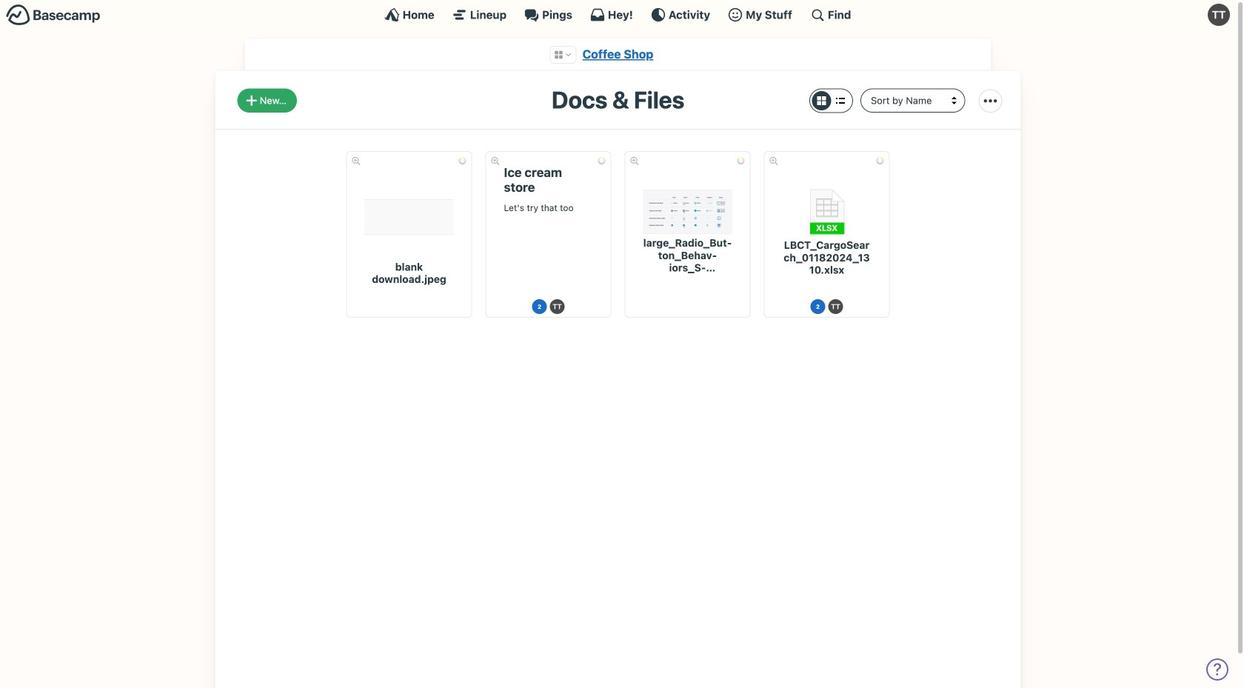 Task type: describe. For each thing, give the bounding box(es) containing it.
terry turtle image
[[1209, 4, 1231, 26]]

main element
[[0, 0, 1237, 29]]



Task type: vqa. For each thing, say whether or not it's contained in the screenshot.
first Terry Turtle icon from the right
yes



Task type: locate. For each thing, give the bounding box(es) containing it.
0 horizontal spatial terry turtle image
[[550, 300, 565, 314]]

terry turtle image
[[550, 300, 565, 314], [829, 300, 844, 314]]

keyboard shortcut: ⌘ + / image
[[811, 7, 825, 22]]

1 horizontal spatial terry turtle image
[[829, 300, 844, 314]]

1 terry turtle image from the left
[[550, 300, 565, 314]]

switch accounts image
[[6, 4, 101, 27]]

2 terry turtle image from the left
[[829, 300, 844, 314]]



